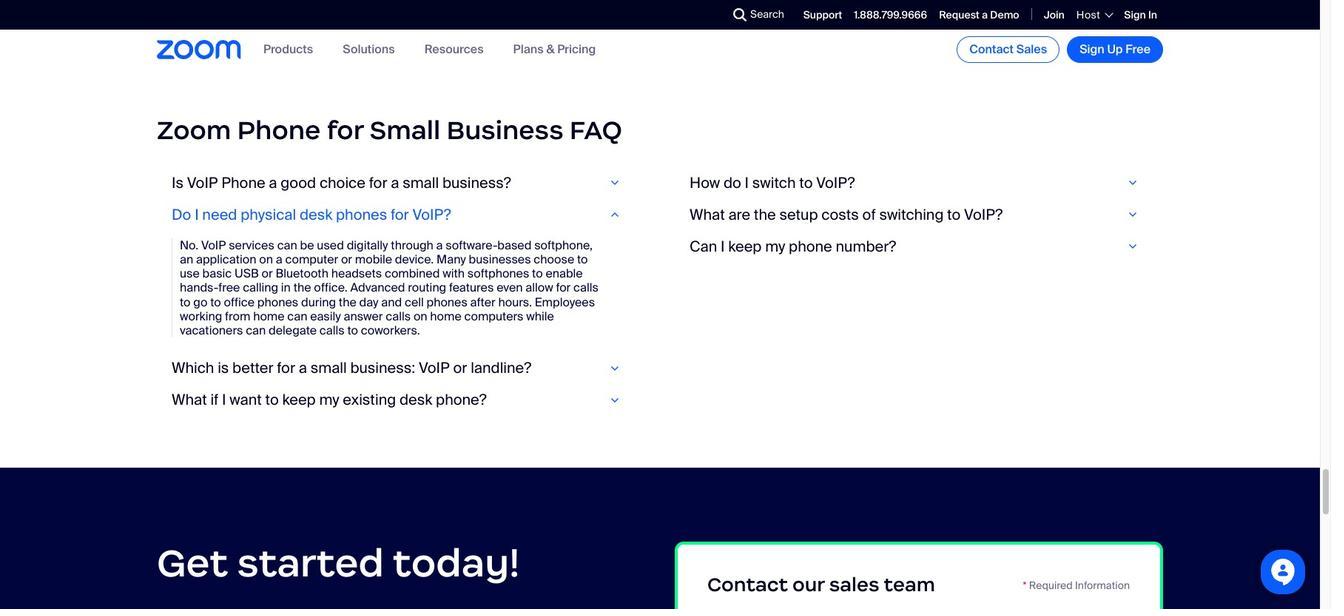 Task type: vqa. For each thing, say whether or not it's contained in the screenshot.
answer
yes



Task type: locate. For each thing, give the bounding box(es) containing it.
get
[[157, 539, 228, 587]]

to left go
[[180, 294, 191, 310]]

1 home from the left
[[253, 309, 285, 324]]

voip? up through
[[413, 205, 451, 224]]

need
[[202, 205, 237, 224]]

headsets
[[331, 266, 382, 281]]

sign for sign up free
[[1080, 41, 1105, 57]]

contact sales
[[970, 41, 1047, 57]]

business?
[[443, 173, 511, 192]]

None search field
[[680, 3, 737, 27]]

phones down with
[[427, 294, 468, 310]]

0 horizontal spatial on
[[259, 252, 273, 267]]

businesses
[[469, 252, 531, 267]]

to right go
[[210, 294, 221, 310]]

keep right want
[[282, 390, 316, 409]]

voip?
[[817, 173, 855, 192], [413, 205, 451, 224], [964, 205, 1003, 224]]

calls down choose
[[574, 280, 599, 296]]

sign left up on the right
[[1080, 41, 1105, 57]]

routing
[[408, 280, 446, 296]]

0 horizontal spatial sign
[[1080, 41, 1105, 57]]

1 vertical spatial phone
[[222, 173, 265, 192]]

which is better for a small business: voip or landline?
[[172, 358, 532, 378]]

voip? up costs
[[817, 173, 855, 192]]

to right want
[[265, 390, 279, 409]]

a right through
[[436, 238, 443, 253]]

phones
[[336, 205, 387, 224], [257, 294, 298, 310], [427, 294, 468, 310]]

coworkers.
[[361, 323, 420, 338]]

voip right is
[[187, 173, 218, 192]]

small up the "do i need physical desk phones for voip?" dropdown button
[[403, 173, 439, 192]]

for right allow
[[556, 280, 571, 296]]

voip right no.
[[201, 238, 226, 253]]

switch
[[753, 173, 796, 192]]

software-
[[446, 238, 498, 253]]

office.
[[314, 280, 348, 296]]

a up in
[[276, 252, 282, 267]]

the right in
[[294, 280, 311, 296]]

1 vertical spatial contact
[[708, 573, 788, 597]]

phones up delegate
[[257, 294, 298, 310]]

voip
[[187, 173, 218, 192], [201, 238, 226, 253], [419, 358, 450, 378]]

voip? up can i keep my phone number? "dropdown button"
[[964, 205, 1003, 224]]

2 horizontal spatial phones
[[427, 294, 468, 310]]

calling
[[243, 280, 278, 296]]

do
[[724, 173, 742, 192]]

sign in
[[1125, 8, 1158, 21]]

0 horizontal spatial small
[[311, 358, 347, 378]]

contact
[[970, 41, 1014, 57], [708, 573, 788, 597]]

based
[[498, 238, 532, 253]]

hours.
[[498, 294, 532, 310]]

and
[[381, 294, 402, 310]]

0 vertical spatial small
[[403, 173, 439, 192]]

1 horizontal spatial small
[[403, 173, 439, 192]]

can
[[277, 238, 297, 253], [287, 309, 307, 324], [246, 323, 266, 338]]

1 horizontal spatial home
[[430, 309, 462, 324]]

solutions button
[[343, 42, 395, 57]]

phone up good
[[237, 114, 321, 147]]

0 vertical spatial keep
[[729, 237, 762, 256]]

physical
[[241, 205, 296, 224]]

answer
[[344, 309, 383, 324]]

no. voip services can be used digitally through a software-based softphone, an application on a computer or mobile device. many businesses choose to use basic usb or bluetooth headsets combined with softphones to enable hands-free calling in the office. advanced routing features even allow for calls to go to office phones during the day and cell phones after hours. employees working from home can easily answer calls on home computers while vacationers can delegate calls to coworkers.
[[180, 238, 599, 338]]

phone up need
[[222, 173, 265, 192]]

want
[[230, 390, 262, 409]]

employees
[[535, 294, 595, 310]]

setup
[[780, 205, 818, 224]]

0 vertical spatial voip
[[187, 173, 218, 192]]

1 horizontal spatial calls
[[386, 309, 411, 324]]

small up what if i want to keep my existing desk phone?
[[311, 358, 347, 378]]

free
[[1126, 41, 1151, 57]]

2 home from the left
[[430, 309, 462, 324]]

small
[[370, 114, 441, 147]]

after
[[470, 294, 496, 310]]

0 horizontal spatial home
[[253, 309, 285, 324]]

to right switch
[[800, 173, 813, 192]]

0 horizontal spatial keep
[[282, 390, 316, 409]]

voip inside no. voip services can be used digitally through a software-based softphone, an application on a computer or mobile device. many businesses choose to use basic usb or bluetooth headsets combined with softphones to enable hands-free calling in the office. advanced routing features even allow for calls to go to office phones during the day and cell phones after hours. employees working from home can easily answer calls on home computers while vacationers can delegate calls to coworkers.
[[201, 238, 226, 253]]

or
[[341, 252, 352, 267], [262, 266, 273, 281], [453, 358, 467, 378]]

1 vertical spatial my
[[319, 390, 339, 409]]

easily
[[310, 309, 341, 324]]

1 vertical spatial what
[[172, 390, 207, 409]]

plans
[[513, 42, 544, 57]]

day
[[359, 294, 379, 310]]

1 vertical spatial voip
[[201, 238, 226, 253]]

my
[[765, 237, 786, 256], [319, 390, 339, 409]]

the left the day
[[339, 294, 357, 310]]

digitally
[[347, 238, 388, 253]]

a
[[982, 8, 988, 21], [269, 173, 277, 192], [391, 173, 399, 192], [436, 238, 443, 253], [276, 252, 282, 267], [299, 358, 307, 378]]

my left phone
[[765, 237, 786, 256]]

contact down request a demo link
[[970, 41, 1014, 57]]

keep
[[729, 237, 762, 256], [282, 390, 316, 409]]

search image
[[734, 8, 747, 21], [734, 8, 747, 21]]

or right usb
[[262, 266, 273, 281]]

sign up free
[[1080, 41, 1151, 57]]

desk down which is better for a small business: voip or landline? dropdown button
[[400, 390, 433, 409]]

calls down 'during'
[[320, 323, 345, 338]]

small
[[403, 173, 439, 192], [311, 358, 347, 378]]

be
[[300, 238, 314, 253]]

1 vertical spatial sign
[[1080, 41, 1105, 57]]

1 horizontal spatial contact
[[970, 41, 1014, 57]]

what if i want to keep my existing desk phone?
[[172, 390, 487, 409]]

0 vertical spatial sign
[[1125, 8, 1146, 21]]

1 horizontal spatial keep
[[729, 237, 762, 256]]

request
[[939, 8, 980, 21]]

0 horizontal spatial what
[[172, 390, 207, 409]]

to left enable
[[532, 266, 543, 281]]

1 horizontal spatial what
[[690, 205, 725, 224]]

1 vertical spatial keep
[[282, 390, 316, 409]]

sales
[[830, 573, 880, 597]]

what if i want to keep my existing desk phone? button
[[172, 390, 631, 409]]

contact sales link
[[957, 36, 1060, 63]]

what down how
[[690, 205, 725, 224]]

on right usb
[[259, 252, 273, 267]]

0 vertical spatial my
[[765, 237, 786, 256]]

up
[[1108, 41, 1123, 57]]

home down routing
[[430, 309, 462, 324]]

home down calling
[[253, 309, 285, 324]]

on down routing
[[414, 309, 428, 324]]

my down which is better for a small business: voip or landline?
[[319, 390, 339, 409]]

1 horizontal spatial desk
[[400, 390, 433, 409]]

2 horizontal spatial or
[[453, 358, 467, 378]]

1 vertical spatial on
[[414, 309, 428, 324]]

services
[[229, 238, 274, 253]]

a down delegate
[[299, 358, 307, 378]]

team
[[884, 573, 935, 597]]

contact left the our
[[708, 573, 788, 597]]

voip for phone
[[187, 173, 218, 192]]

business:
[[350, 358, 415, 378]]

faq
[[570, 114, 622, 147]]

0 horizontal spatial contact
[[708, 573, 788, 597]]

0 vertical spatial contact
[[970, 41, 1014, 57]]

0 horizontal spatial my
[[319, 390, 339, 409]]

2 horizontal spatial voip?
[[964, 205, 1003, 224]]

0 vertical spatial on
[[259, 252, 273, 267]]

home
[[253, 309, 285, 324], [430, 309, 462, 324]]

0 vertical spatial phone
[[237, 114, 321, 147]]

phones up digitally
[[336, 205, 387, 224]]

choice
[[320, 173, 366, 192]]

what for what are the setup costs of switching to voip?
[[690, 205, 725, 224]]

better
[[232, 358, 273, 378]]

can down office
[[246, 323, 266, 338]]

from
[[225, 309, 250, 324]]

the
[[754, 205, 776, 224], [294, 280, 311, 296], [339, 294, 357, 310]]

for up choice
[[327, 114, 364, 147]]

desk
[[300, 205, 333, 224], [400, 390, 433, 409]]

search
[[751, 7, 784, 21]]

for down is voip phone a good choice for a small business? dropdown button
[[391, 205, 409, 224]]

0 vertical spatial what
[[690, 205, 725, 224]]

the right the are
[[754, 205, 776, 224]]

phone
[[237, 114, 321, 147], [222, 173, 265, 192]]

or up phone?
[[453, 358, 467, 378]]

get started today!
[[157, 539, 520, 587]]

a up the "do i need physical desk phones for voip?" dropdown button
[[391, 173, 399, 192]]

desk up be
[[300, 205, 333, 224]]

costs
[[822, 205, 859, 224]]

what left if
[[172, 390, 207, 409]]

keep down the are
[[729, 237, 762, 256]]

in
[[281, 280, 291, 296]]

0 vertical spatial desk
[[300, 205, 333, 224]]

voip up phone?
[[419, 358, 450, 378]]

calls
[[574, 280, 599, 296], [386, 309, 411, 324], [320, 323, 345, 338]]

calls right the day
[[386, 309, 411, 324]]

sign left in
[[1125, 8, 1146, 21]]

or left mobile
[[341, 252, 352, 267]]

phone?
[[436, 390, 487, 409]]

1 horizontal spatial sign
[[1125, 8, 1146, 21]]

plans & pricing
[[513, 42, 596, 57]]

number?
[[836, 237, 897, 256]]



Task type: describe. For each thing, give the bounding box(es) containing it.
zoom phone for small business faq
[[157, 114, 622, 147]]

resources button
[[425, 42, 484, 57]]

for right better
[[277, 358, 295, 378]]

do i need physical desk phones for voip? button
[[172, 205, 631, 224]]

office
[[224, 294, 255, 310]]

to right choose
[[577, 252, 588, 267]]

for inside no. voip services can be used digitally through a software-based softphone, an application on a computer or mobile device. many businesses choose to use basic usb or bluetooth headsets combined with softphones to enable hands-free calling in the office. advanced routing features even allow for calls to go to office phones during the day and cell phones after hours. employees working from home can easily answer calls on home computers while vacationers can delegate calls to coworkers.
[[556, 280, 571, 296]]

support
[[804, 8, 843, 21]]

1.888.799.9666 link
[[854, 8, 928, 21]]

application
[[196, 252, 256, 267]]

an
[[180, 252, 193, 267]]

existing
[[343, 390, 396, 409]]

switching
[[880, 205, 944, 224]]

for right choice
[[369, 173, 387, 192]]

softphone,
[[535, 238, 593, 253]]

our
[[793, 573, 825, 597]]

a left 'demo'
[[982, 8, 988, 21]]

which is better for a small business: voip or landline? button
[[172, 358, 631, 378]]

join
[[1044, 8, 1065, 21]]

is
[[172, 173, 184, 192]]

products button
[[264, 42, 313, 57]]

how do i switch to voip?
[[690, 173, 855, 192]]

hands-
[[180, 280, 218, 296]]

0 horizontal spatial desk
[[300, 205, 333, 224]]

during
[[301, 294, 336, 310]]

1 horizontal spatial the
[[339, 294, 357, 310]]

working
[[180, 309, 222, 324]]

can i keep my phone number?
[[690, 237, 897, 256]]

softphones
[[468, 266, 529, 281]]

1 horizontal spatial my
[[765, 237, 786, 256]]

to right switching
[[948, 205, 961, 224]]

zoom logo image
[[157, 40, 241, 59]]

contact our sales team
[[708, 573, 935, 597]]

landline?
[[471, 358, 532, 378]]

sign up free link
[[1067, 36, 1164, 63]]

request a demo
[[939, 8, 1020, 21]]

1 vertical spatial small
[[311, 358, 347, 378]]

computer
[[285, 252, 338, 267]]

contact our sales team element
[[675, 542, 1164, 609]]

can left be
[[277, 238, 297, 253]]

while
[[526, 309, 554, 324]]

0 horizontal spatial or
[[262, 266, 273, 281]]

solutions
[[343, 42, 395, 57]]

required
[[1029, 579, 1073, 592]]

zoom
[[157, 114, 231, 147]]

in
[[1149, 8, 1158, 21]]

choose
[[534, 252, 575, 267]]

contact for contact sales
[[970, 41, 1014, 57]]

0 horizontal spatial phones
[[257, 294, 298, 310]]

is voip phone a good choice for a small business? button
[[172, 173, 631, 192]]

is voip phone a good choice for a small business?
[[172, 173, 511, 192]]

*
[[1023, 579, 1027, 592]]

host button
[[1077, 8, 1113, 21]]

phone
[[789, 237, 833, 256]]

basic
[[202, 266, 232, 281]]

1 horizontal spatial on
[[414, 309, 428, 324]]

0 horizontal spatial voip?
[[413, 205, 451, 224]]

1.888.799.9666
[[854, 8, 928, 21]]

use
[[180, 266, 200, 281]]

of
[[863, 205, 876, 224]]

1 horizontal spatial or
[[341, 252, 352, 267]]

to right easily
[[347, 323, 358, 338]]

contact for contact our sales team
[[708, 573, 788, 597]]

no.
[[180, 238, 198, 253]]

2 horizontal spatial the
[[754, 205, 776, 224]]

go
[[193, 294, 208, 310]]

computers
[[464, 309, 524, 324]]

0 horizontal spatial calls
[[320, 323, 345, 338]]

usb
[[235, 266, 259, 281]]

good
[[281, 173, 316, 192]]

are
[[729, 205, 751, 224]]

2 horizontal spatial calls
[[574, 280, 599, 296]]

today!
[[393, 539, 520, 587]]

support link
[[804, 8, 843, 21]]

mobile
[[355, 252, 392, 267]]

1 horizontal spatial phones
[[336, 205, 387, 224]]

do i need physical desk phones for voip?
[[172, 205, 451, 224]]

2 vertical spatial voip
[[419, 358, 450, 378]]

advanced
[[350, 280, 405, 296]]

what are the setup costs of switching to voip? button
[[690, 205, 1149, 224]]

voip for services
[[201, 238, 226, 253]]

cell
[[405, 294, 424, 310]]

device.
[[395, 252, 434, 267]]

&
[[547, 42, 555, 57]]

sign for sign in
[[1125, 8, 1146, 21]]

1 vertical spatial desk
[[400, 390, 433, 409]]

request a demo link
[[939, 8, 1020, 21]]

what for what if i want to keep my existing desk phone?
[[172, 390, 207, 409]]

what are the setup costs of switching to voip?
[[690, 205, 1003, 224]]

can i keep my phone number? button
[[690, 237, 1149, 256]]

0 horizontal spatial the
[[294, 280, 311, 296]]

can left easily
[[287, 309, 307, 324]]

products
[[264, 42, 313, 57]]

started
[[237, 539, 384, 587]]

resources
[[425, 42, 484, 57]]

a left good
[[269, 173, 277, 192]]

1 horizontal spatial voip?
[[817, 173, 855, 192]]

combined
[[385, 266, 440, 281]]

business
[[447, 114, 564, 147]]

enable
[[546, 266, 583, 281]]

join link
[[1044, 8, 1065, 21]]

do
[[172, 205, 191, 224]]

allow
[[526, 280, 553, 296]]

free
[[218, 280, 240, 296]]

how do i switch to voip? button
[[690, 173, 1149, 192]]

many
[[437, 252, 466, 267]]



